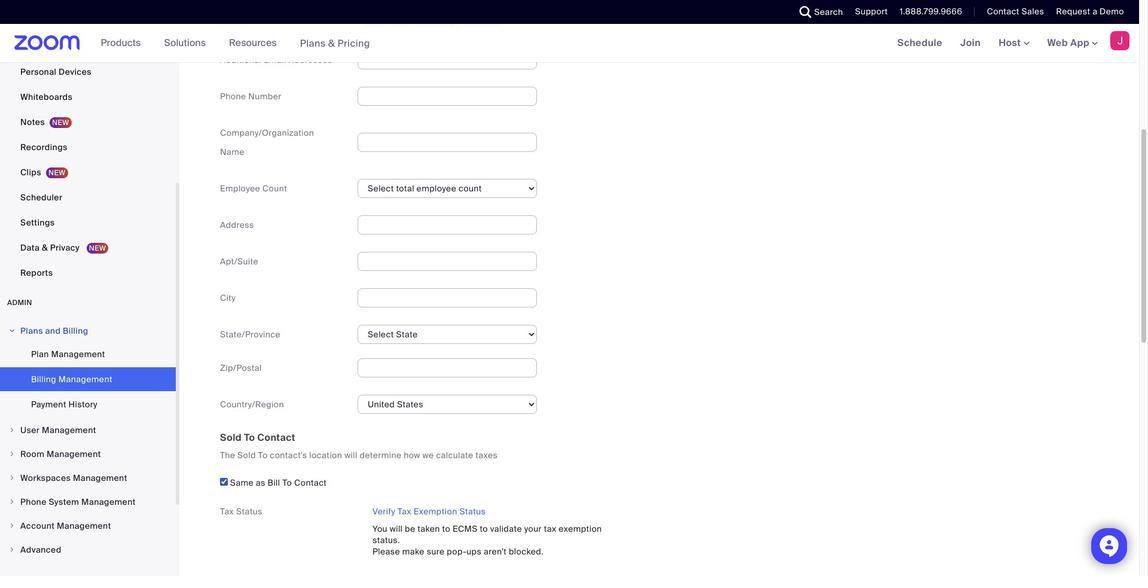 Task type: locate. For each thing, give the bounding box(es) containing it.
account management menu item
[[0, 514, 176, 537]]

1 horizontal spatial to
[[258, 450, 268, 460]]

1.888.799.9666 button
[[891, 0, 966, 24], [900, 6, 963, 17]]

plan management
[[31, 349, 105, 360]]

and
[[45, 325, 61, 336]]

employee count
[[220, 183, 287, 194]]

you will be taken to ecms to validate your tax exemption status. please make sure pop-ups aren't blocked.
[[373, 523, 602, 557]]

plans inside menu item
[[20, 325, 43, 336]]

phone inside menu item
[[20, 496, 46, 507]]

sold
[[220, 431, 242, 444], [237, 450, 256, 460]]

as
[[256, 477, 265, 488]]

billing right and
[[63, 325, 88, 336]]

2 right image from the top
[[8, 450, 16, 458]]

None text field
[[358, 50, 537, 69]]

same
[[230, 477, 254, 488]]

None text field
[[358, 14, 537, 33], [358, 87, 537, 106], [358, 133, 537, 152], [358, 215, 537, 234], [358, 252, 537, 271], [358, 288, 537, 307], [358, 358, 537, 377], [358, 14, 537, 33], [358, 87, 537, 106], [358, 133, 537, 152], [358, 215, 537, 234], [358, 252, 537, 271], [358, 288, 537, 307], [358, 358, 537, 377]]

contact left sales
[[987, 6, 1020, 17]]

1 vertical spatial billing
[[31, 374, 56, 385]]

2 vertical spatial right image
[[8, 546, 16, 553]]

phone for phone number
[[220, 91, 246, 102]]

0 vertical spatial right image
[[8, 327, 16, 334]]

phone
[[220, 91, 246, 102], [20, 496, 46, 507]]

management for workspaces management
[[73, 473, 127, 483]]

1 vertical spatial email
[[264, 54, 286, 65]]

right image left system
[[8, 498, 16, 505]]

status up ecms
[[460, 506, 486, 517]]

phone system management menu item
[[0, 491, 176, 513]]

contact's
[[270, 450, 307, 460]]

support link
[[846, 0, 891, 24], [855, 6, 888, 17]]

banner
[[0, 24, 1140, 63]]

contact inside sold to contact the sold to contact's location will determine how we calculate taxes
[[257, 431, 295, 444]]

4 right image from the top
[[8, 498, 16, 505]]

management up history
[[58, 374, 112, 385]]

will right location
[[345, 450, 358, 460]]

host
[[999, 36, 1024, 49]]

3 right image from the top
[[8, 546, 16, 553]]

name
[[220, 146, 245, 157]]

management up room management
[[42, 425, 96, 435]]

to left contact's
[[258, 450, 268, 460]]

a
[[1093, 6, 1098, 17]]

1 horizontal spatial tax
[[398, 506, 412, 517]]

determine
[[360, 450, 402, 460]]

billing management link
[[0, 367, 176, 391]]

1 vertical spatial right image
[[8, 522, 16, 529]]

0 vertical spatial billing
[[63, 325, 88, 336]]

we
[[423, 450, 434, 460]]

& for privacy
[[42, 242, 48, 253]]

1 vertical spatial plans
[[20, 325, 43, 336]]

& inside 'link'
[[42, 242, 48, 253]]

to right ecms
[[480, 523, 488, 534]]

right image left advanced
[[8, 546, 16, 553]]

will left the be
[[390, 523, 403, 534]]

0 horizontal spatial status
[[236, 506, 262, 517]]

contact up contact's
[[257, 431, 295, 444]]

0 horizontal spatial to
[[442, 523, 451, 534]]

admin menu menu
[[0, 319, 176, 562]]

1 right image from the top
[[8, 327, 16, 334]]

billing down plan on the bottom of page
[[31, 374, 56, 385]]

phone number
[[220, 91, 281, 102]]

None checkbox
[[220, 478, 228, 486]]

user management
[[20, 425, 96, 435]]

right image left account
[[8, 522, 16, 529]]

will
[[345, 450, 358, 460], [390, 523, 403, 534]]

& left pricing
[[328, 37, 335, 49]]

additional email addresses
[[220, 54, 332, 65]]

to right taken at the left
[[442, 523, 451, 534]]

to down 'country/region'
[[244, 431, 255, 444]]

management up workspaces management
[[47, 449, 101, 459]]

& inside product information navigation
[[328, 37, 335, 49]]

addresses
[[288, 54, 332, 65]]

right image left user
[[8, 426, 16, 434]]

system
[[49, 496, 79, 507]]

sure
[[427, 546, 445, 557]]

0 vertical spatial contact
[[987, 6, 1020, 17]]

app
[[1071, 36, 1090, 49]]

products
[[101, 36, 141, 49]]

contact down location
[[294, 477, 327, 488]]

status
[[236, 506, 262, 517], [460, 506, 486, 517]]

plans for plans & pricing
[[300, 37, 326, 49]]

2 horizontal spatial to
[[282, 477, 292, 488]]

1 vertical spatial will
[[390, 523, 403, 534]]

tax down same
[[220, 506, 234, 517]]

1 horizontal spatial status
[[460, 506, 486, 517]]

2 right image from the top
[[8, 522, 16, 529]]

right image for plans
[[8, 327, 16, 334]]

advanced menu item
[[0, 538, 176, 561]]

the
[[220, 450, 235, 460]]

1 horizontal spatial plans
[[300, 37, 326, 49]]

phone system management
[[20, 496, 136, 507]]

right image inside plans and billing menu item
[[8, 327, 16, 334]]

sales
[[1022, 6, 1045, 17]]

settings link
[[0, 211, 176, 234]]

plans
[[300, 37, 326, 49], [20, 325, 43, 336]]

notes link
[[0, 110, 176, 134]]

billing
[[63, 325, 88, 336], [31, 374, 56, 385]]

contact
[[987, 6, 1020, 17], [257, 431, 295, 444], [294, 477, 327, 488]]

to
[[244, 431, 255, 444], [258, 450, 268, 460], [282, 477, 292, 488]]

number
[[248, 91, 281, 102]]

email down the resources
[[264, 54, 286, 65]]

blocked.
[[509, 546, 544, 557]]

employee
[[220, 183, 260, 194]]

0 horizontal spatial &
[[42, 242, 48, 253]]

2 vertical spatial contact
[[294, 477, 327, 488]]

0 vertical spatial plans
[[300, 37, 326, 49]]

banner containing products
[[0, 24, 1140, 63]]

0 horizontal spatial billing
[[31, 374, 56, 385]]

1 horizontal spatial will
[[390, 523, 403, 534]]

3 right image from the top
[[8, 474, 16, 482]]

management for user management
[[42, 425, 96, 435]]

1 vertical spatial to
[[258, 450, 268, 460]]

1 vertical spatial sold
[[237, 450, 256, 460]]

1 horizontal spatial phone
[[220, 91, 246, 102]]

data
[[20, 242, 40, 253]]

tax
[[544, 523, 557, 534]]

1.888.799.9666
[[900, 6, 963, 17]]

phone for phone system management
[[20, 496, 46, 507]]

country/region
[[220, 399, 284, 410]]

tax up the be
[[398, 506, 412, 517]]

count
[[263, 183, 287, 194]]

0 vertical spatial email
[[220, 18, 243, 29]]

1 horizontal spatial to
[[480, 523, 488, 534]]

0 vertical spatial phone
[[220, 91, 246, 102]]

room management menu item
[[0, 443, 176, 465]]

right image inside room management menu item
[[8, 450, 16, 458]]

right image for account
[[8, 522, 16, 529]]

0 vertical spatial will
[[345, 450, 358, 460]]

plans left and
[[20, 325, 43, 336]]

status down same
[[236, 506, 262, 517]]

0 horizontal spatial will
[[345, 450, 358, 460]]

personal menu menu
[[0, 0, 176, 286]]

right image inside account management menu item
[[8, 522, 16, 529]]

right image inside user management menu item
[[8, 426, 16, 434]]

taxes
[[476, 450, 498, 460]]

right image left room
[[8, 450, 16, 458]]

taken
[[418, 523, 440, 534]]

plans inside product information navigation
[[300, 37, 326, 49]]

whiteboards
[[20, 92, 72, 102]]

phone left number
[[220, 91, 246, 102]]

right image inside 'workspaces management' menu item
[[8, 474, 16, 482]]

2 vertical spatial to
[[282, 477, 292, 488]]

& right the data
[[42, 242, 48, 253]]

1 horizontal spatial &
[[328, 37, 335, 49]]

1 tax from the left
[[220, 506, 234, 517]]

payment
[[31, 399, 66, 410]]

plans up addresses at left
[[300, 37, 326, 49]]

request a demo
[[1057, 6, 1125, 17]]

right image for workspaces management
[[8, 474, 16, 482]]

recordings link
[[0, 135, 176, 159]]

contact sales link
[[978, 0, 1048, 24], [987, 6, 1045, 17]]

1 horizontal spatial billing
[[63, 325, 88, 336]]

right image for phone system management
[[8, 498, 16, 505]]

management inside menu item
[[42, 425, 96, 435]]

billing inside "menu"
[[31, 374, 56, 385]]

zip/postal
[[220, 362, 262, 373]]

same as bill to contact
[[228, 477, 327, 488]]

data & privacy link
[[0, 236, 176, 260]]

management up account management menu item
[[81, 496, 136, 507]]

right image
[[8, 327, 16, 334], [8, 522, 16, 529], [8, 546, 16, 553]]

right image
[[8, 426, 16, 434], [8, 450, 16, 458], [8, 474, 16, 482], [8, 498, 16, 505]]

right image down admin
[[8, 327, 16, 334]]

management for billing management
[[58, 374, 112, 385]]

resources button
[[229, 24, 282, 62]]

1 right image from the top
[[8, 426, 16, 434]]

you
[[373, 523, 388, 534]]

right image inside advanced menu item
[[8, 546, 16, 553]]

management down phone system management menu item
[[57, 520, 111, 531]]

management
[[51, 349, 105, 360], [58, 374, 112, 385], [42, 425, 96, 435], [47, 449, 101, 459], [73, 473, 127, 483], [81, 496, 136, 507], [57, 520, 111, 531]]

2 tax from the left
[[398, 506, 412, 517]]

request a demo link
[[1048, 0, 1140, 24], [1057, 6, 1125, 17]]

room management
[[20, 449, 101, 459]]

1 vertical spatial contact
[[257, 431, 295, 444]]

0 vertical spatial &
[[328, 37, 335, 49]]

right image inside phone system management menu item
[[8, 498, 16, 505]]

to right the bill
[[282, 477, 292, 488]]

right image left workspaces
[[8, 474, 16, 482]]

location
[[309, 450, 342, 460]]

products button
[[101, 24, 146, 62]]

email up the resources
[[220, 18, 243, 29]]

host button
[[999, 36, 1030, 49]]

0 horizontal spatial plans
[[20, 325, 43, 336]]

1 vertical spatial &
[[42, 242, 48, 253]]

management down room management menu item
[[73, 473, 127, 483]]

phone up account
[[20, 496, 46, 507]]

sold right the
[[237, 450, 256, 460]]

tax
[[220, 506, 234, 517], [398, 506, 412, 517]]

0 horizontal spatial phone
[[20, 496, 46, 507]]

0 horizontal spatial tax
[[220, 506, 234, 517]]

profile picture image
[[1111, 31, 1130, 50]]

0 vertical spatial to
[[244, 431, 255, 444]]

management down plans and billing menu item
[[51, 349, 105, 360]]

1 vertical spatial phone
[[20, 496, 46, 507]]

sold up the
[[220, 431, 242, 444]]



Task type: vqa. For each thing, say whether or not it's contained in the screenshot.
'Search Contacts Input' Text Field
no



Task type: describe. For each thing, give the bounding box(es) containing it.
plan management link
[[0, 342, 176, 366]]

devices
[[59, 66, 92, 77]]

account management
[[20, 520, 111, 531]]

company/organization
[[220, 127, 314, 138]]

personal devices link
[[0, 60, 176, 84]]

plans and billing
[[20, 325, 88, 336]]

resources
[[229, 36, 277, 49]]

exemption
[[414, 506, 457, 517]]

exemption
[[559, 523, 602, 534]]

0 horizontal spatial to
[[244, 431, 255, 444]]

right image for room management
[[8, 450, 16, 458]]

validate
[[490, 523, 522, 534]]

payment history link
[[0, 392, 176, 416]]

plans and billing menu item
[[0, 319, 176, 342]]

user management menu item
[[0, 419, 176, 441]]

search button
[[791, 0, 846, 24]]

workspaces
[[20, 473, 71, 483]]

recordings
[[20, 142, 67, 153]]

notes
[[20, 117, 45, 127]]

2 to from the left
[[480, 523, 488, 534]]

billing management
[[31, 374, 112, 385]]

address
[[220, 219, 254, 230]]

make
[[402, 546, 425, 557]]

account
[[20, 520, 55, 531]]

scheduler
[[20, 192, 62, 203]]

& for pricing
[[328, 37, 335, 49]]

ups
[[467, 546, 482, 557]]

management for plan management
[[51, 349, 105, 360]]

payment history
[[31, 399, 98, 410]]

history
[[69, 399, 98, 410]]

whiteboards link
[[0, 85, 176, 109]]

advanced
[[20, 544, 61, 555]]

plans for plans and billing
[[20, 325, 43, 336]]

city
[[220, 292, 236, 303]]

tax status
[[220, 506, 262, 517]]

join
[[961, 36, 981, 49]]

company/organization name
[[220, 127, 314, 157]]

ecms
[[453, 523, 478, 534]]

plans & pricing
[[300, 37, 370, 49]]

state/province
[[220, 329, 281, 340]]

additional
[[220, 54, 262, 65]]

settings
[[20, 217, 55, 228]]

web
[[1048, 36, 1068, 49]]

reports
[[20, 267, 53, 278]]

1 horizontal spatial email
[[264, 54, 286, 65]]

room
[[20, 449, 44, 459]]

pop-
[[447, 546, 467, 557]]

plan
[[31, 349, 49, 360]]

1 to from the left
[[442, 523, 451, 534]]

request
[[1057, 6, 1091, 17]]

meetings navigation
[[889, 24, 1140, 63]]

be
[[405, 523, 415, 534]]

web app
[[1048, 36, 1090, 49]]

zoom logo image
[[14, 35, 80, 50]]

contact sales
[[987, 6, 1045, 17]]

right image for user management
[[8, 426, 16, 434]]

product information navigation
[[92, 24, 379, 63]]

personal devices
[[20, 66, 92, 77]]

management for room management
[[47, 449, 101, 459]]

plans and billing menu
[[0, 342, 176, 418]]

clips link
[[0, 160, 176, 184]]

user
[[20, 425, 40, 435]]

search
[[815, 7, 843, 17]]

will inside you will be taken to ecms to validate your tax exemption status. please make sure pop-ups aren't blocked.
[[390, 523, 403, 534]]

apt/suite
[[220, 256, 258, 267]]

join link
[[952, 24, 990, 62]]

verify tax exemption status
[[373, 506, 486, 517]]

0 horizontal spatial email
[[220, 18, 243, 29]]

sold to contact the sold to contact's location will determine how we calculate taxes
[[220, 431, 498, 460]]

calculate
[[436, 450, 473, 460]]

pricing
[[338, 37, 370, 49]]

schedule link
[[889, 24, 952, 62]]

scheduler link
[[0, 185, 176, 209]]

clips
[[20, 167, 41, 178]]

management for account management
[[57, 520, 111, 531]]

reports link
[[0, 261, 176, 285]]

side navigation navigation
[[0, 0, 179, 576]]

support
[[855, 6, 888, 17]]

how
[[404, 450, 420, 460]]

will inside sold to contact the sold to contact's location will determine how we calculate taxes
[[345, 450, 358, 460]]

0 vertical spatial sold
[[220, 431, 242, 444]]

workspaces management
[[20, 473, 127, 483]]

1 status from the left
[[236, 506, 262, 517]]

your
[[524, 523, 542, 534]]

verify
[[373, 506, 395, 517]]

workspaces management menu item
[[0, 467, 176, 489]]

demo
[[1100, 6, 1125, 17]]

please
[[373, 546, 400, 557]]

billing inside menu item
[[63, 325, 88, 336]]

2 status from the left
[[460, 506, 486, 517]]

status.
[[373, 535, 400, 545]]

web app button
[[1048, 36, 1098, 49]]



